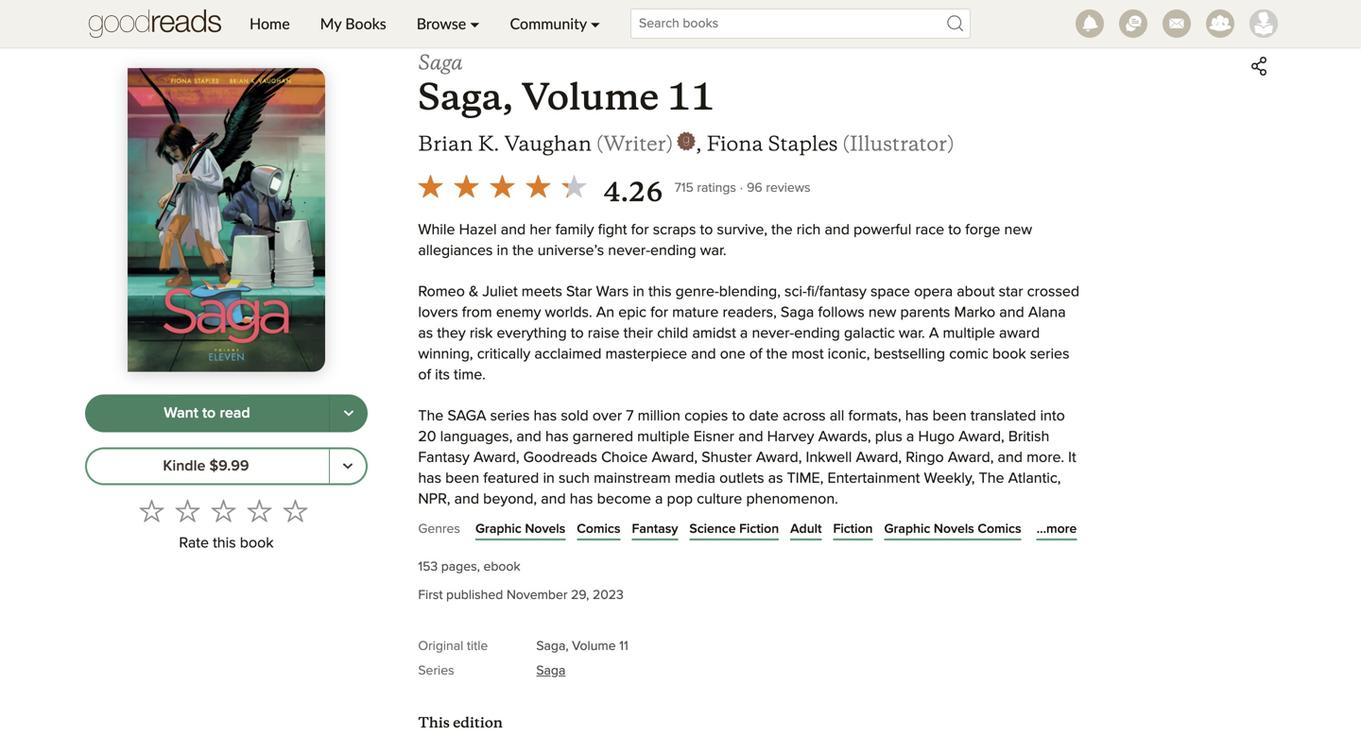 Task type: describe. For each thing, give the bounding box(es) containing it.
war. inside 'while hazel and her family fight for scraps to survive, the rich and powerful race to forge new allegiances in the universe's never-ending war.'
[[700, 243, 726, 258]]

first
[[418, 589, 443, 602]]

harvey
[[767, 430, 814, 445]]

and right npr,
[[454, 492, 479, 507]]

20
[[418, 430, 436, 445]]

copies
[[684, 409, 728, 424]]

home image
[[89, 0, 221, 47]]

goodreads author image
[[677, 132, 696, 151]]

hugo
[[918, 430, 955, 445]]

top genres for this book element
[[418, 518, 1276, 547]]

0 horizontal spatial 11
[[619, 640, 628, 653]]

alana
[[1028, 305, 1066, 321]]

fantasy inside top genres for this book element
[[632, 523, 678, 536]]

for inside 'while hazel and her family fight for scraps to survive, the rich and powerful race to forge new allegiances in the universe's never-ending war.'
[[631, 223, 649, 238]]

child
[[657, 326, 688, 341]]

graphic novels link
[[475, 520, 566, 539]]

7
[[626, 409, 634, 424]]

1 vertical spatial volume
[[572, 640, 616, 653]]

fiona
[[707, 131, 763, 156]]

their
[[624, 326, 653, 341]]

( for illustrator
[[843, 131, 850, 156]]

ebook
[[483, 560, 520, 574]]

has left sold
[[534, 409, 557, 424]]

new inside 'while hazel and her family fight for scraps to survive, the rich and powerful race to forge new allegiances in the universe's never-ending war.'
[[1004, 223, 1032, 238]]

and down star
[[999, 305, 1024, 321]]

ending inside romeo & juliet meets star wars in this genre-blending, sci-fi/fantasy space opera about star crossed lovers from enemy worlds. an epic for mature readers, saga follows new parents marko and alana as they risk everything to raise their child amidst a never-ending galactic war. a multiple award winning, critically acclaimed masterpiece and one of the most iconic, bestselling comic book series of its time.
[[794, 326, 840, 341]]

worlds.
[[545, 305, 592, 321]]

and up goodreads
[[516, 430, 541, 445]]

volume inside saga saga, volume 11
[[522, 74, 659, 120]]

profile image for bob builder. image
[[1250, 9, 1278, 38]]

november
[[507, 589, 568, 602]]

1 vertical spatial the
[[512, 243, 534, 258]]

( for writer
[[596, 131, 604, 156]]

the inside romeo & juliet meets star wars in this genre-blending, sci-fi/fantasy space opera about star crossed lovers from enemy worlds. an epic for mature readers, saga follows new parents marko and alana as they risk everything to raise their child amidst a never-ending galactic war. a multiple award winning, critically acclaimed masterpiece and one of the most iconic, bestselling comic book series of its time.
[[766, 347, 788, 362]]

1 comics from the left
[[577, 523, 621, 536]]

award, up media
[[652, 450, 698, 466]]

rate 4 out of 5 image
[[247, 499, 272, 523]]

Search by book title or ISBN text field
[[631, 9, 971, 39]]

has down such
[[570, 492, 593, 507]]

0 horizontal spatial a
[[655, 492, 663, 507]]

saga for saga saga, volume 11
[[418, 50, 463, 75]]

comic
[[949, 347, 988, 362]]

it
[[1068, 450, 1076, 466]]

science
[[689, 523, 736, 536]]

,
[[696, 131, 702, 156]]

1 vertical spatial a
[[906, 430, 914, 445]]

want to read button
[[85, 395, 330, 433]]

masterpiece
[[605, 347, 687, 362]]

war. inside romeo & juliet meets star wars in this genre-blending, sci-fi/fantasy space opera about star crossed lovers from enemy worlds. an epic for mature readers, saga follows new parents marko and alana as they risk everything to raise their child amidst a never-ending galactic war. a multiple award winning, critically acclaimed masterpiece and one of the most iconic, bestselling comic book series of its time.
[[899, 326, 925, 341]]

graphic novels comics
[[884, 523, 1021, 536]]

published
[[446, 589, 503, 602]]

garnered
[[573, 430, 633, 445]]

opera
[[914, 285, 953, 300]]

million
[[638, 409, 681, 424]]

0 vertical spatial the
[[771, 223, 793, 238]]

its
[[435, 368, 450, 383]]

award, up weekly,
[[948, 450, 994, 466]]

to right race
[[948, 223, 961, 238]]

saga for saga
[[536, 664, 566, 678]]

and down amidst
[[691, 347, 716, 362]]

my books
[[320, 14, 386, 33]]

bestselling
[[874, 347, 945, 362]]

universe's
[[538, 243, 604, 258]]

...more button
[[1037, 520, 1077, 539]]

book inside romeo & juliet meets star wars in this genre-blending, sci-fi/fantasy space opera about star crossed lovers from enemy worlds. an epic for mature readers, saga follows new parents marko and alana as they risk everything to raise their child amidst a never-ending galactic war. a multiple award winning, critically acclaimed masterpiece and one of the most iconic, bestselling comic book series of its time.
[[992, 347, 1026, 362]]

formats,
[[848, 409, 901, 424]]

▾ for community ▾
[[591, 14, 600, 33]]

risk
[[470, 326, 493, 341]]

the saga series has sold over 7 million copies to date across all formats, has been translated into 20 languages, and has garnered multiple eisner and harvey awards, plus a hugo award, british fantasy award, goodreads choice award, shuster award, inkwell award, ringo award, and more. it has been featured in such mainstream media outlets as time, entertainment weekly, the atlantic, npr, and beyond, and has become a pop culture phenomenon.
[[418, 409, 1076, 507]]

96
[[747, 181, 763, 195]]

to inside romeo & juliet meets star wars in this genre-blending, sci-fi/fantasy space opera about star crossed lovers from enemy worlds. an epic for mature readers, saga follows new parents marko and alana as they risk everything to raise their child amidst a never-ending galactic war. a multiple award winning, critically acclaimed masterpiece and one of the most iconic, bestselling comic book series of its time.
[[571, 326, 584, 341]]

153
[[418, 560, 438, 574]]

winning,
[[418, 347, 473, 362]]

fight
[[598, 223, 627, 238]]

graphic novels
[[475, 523, 566, 536]]

graphic novels comics link
[[884, 520, 1021, 539]]

series inside romeo & juliet meets star wars in this genre-blending, sci-fi/fantasy space opera about star crossed lovers from enemy worlds. an epic for mature readers, saga follows new parents marko and alana as they risk everything to raise their child amidst a never-ending galactic war. a multiple award winning, critically acclaimed masterpiece and one of the most iconic, bestselling comic book series of its time.
[[1030, 347, 1070, 362]]

they
[[437, 326, 466, 341]]

science fiction link
[[689, 520, 779, 539]]

$9.99
[[209, 459, 249, 474]]

community ▾ link
[[495, 0, 615, 47]]

sold
[[561, 409, 589, 424]]

parents
[[900, 305, 950, 321]]

rate
[[179, 536, 209, 551]]

average rating of 4.26 stars. figure
[[412, 168, 674, 210]]

award, down harvey
[[756, 450, 802, 466]]

browse ▾ link
[[401, 0, 495, 47]]

1 vertical spatial been
[[445, 471, 479, 486]]

her
[[530, 223, 552, 238]]

96 reviews
[[747, 181, 811, 195]]

adult
[[790, 523, 822, 536]]

want to read
[[164, 406, 250, 421]]

rate 3 out of 5 image
[[211, 499, 236, 523]]

enemy
[[496, 305, 541, 321]]

never- inside romeo & juliet meets star wars in this genre-blending, sci-fi/fantasy space opera about star crossed lovers from enemy worlds. an epic for mature readers, saga follows new parents marko and alana as they risk everything to raise their child amidst a never-ending galactic war. a multiple award winning, critically acclaimed masterpiece and one of the most iconic, bestselling comic book series of its time.
[[752, 326, 794, 341]]

readers,
[[723, 305, 777, 321]]

novels for graphic novels
[[525, 523, 566, 536]]

advertisement region
[[222, 0, 1139, 15]]

715 ratings and 96 reviews figure
[[674, 176, 811, 199]]

pages,
[[441, 560, 480, 574]]

) for illustrator
[[947, 131, 954, 156]]

all
[[830, 409, 844, 424]]

2 comics from the left
[[978, 523, 1021, 536]]

acclaimed
[[534, 347, 602, 362]]

series
[[418, 664, 454, 678]]

this
[[418, 714, 450, 732]]

eisner
[[694, 430, 734, 445]]

brian
[[418, 131, 473, 156]]

hazel
[[459, 223, 497, 238]]

rich
[[797, 223, 821, 238]]

rate this book element
[[85, 493, 368, 558]]

my books link
[[305, 0, 401, 47]]

inkwell
[[806, 450, 852, 466]]

weekly,
[[924, 471, 975, 486]]

this edition
[[418, 714, 503, 732]]

and down the 'british'
[[998, 450, 1023, 466]]

fantasy inside the saga series has sold over 7 million copies to date across all formats, has been translated into 20 languages, and has garnered multiple eisner and harvey awards, plus a hugo award, british fantasy award, goodreads choice award, shuster award, inkwell award, ringo award, and more. it has been featured in such mainstream media outlets as time, entertainment weekly, the atlantic, npr, and beyond, and has become a pop culture phenomenon.
[[418, 450, 470, 466]]

want
[[164, 406, 198, 421]]

multiple inside romeo & juliet meets star wars in this genre-blending, sci-fi/fantasy space opera about star crossed lovers from enemy worlds. an epic for mature readers, saga follows new parents marko and alana as they risk everything to raise their child amidst a never-ending galactic war. a multiple award winning, critically acclaimed masterpiece and one of the most iconic, bestselling comic book series of its time.
[[943, 326, 995, 341]]

saga, inside saga saga, volume 11
[[418, 74, 514, 120]]

galactic
[[844, 326, 895, 341]]

award, up featured
[[474, 450, 519, 466]]

mature
[[672, 305, 719, 321]]

as inside the saga series has sold over 7 million copies to date across all formats, has been translated into 20 languages, and has garnered multiple eisner and harvey awards, plus a hugo award, british fantasy award, goodreads choice award, shuster award, inkwell award, ringo award, and more. it has been featured in such mainstream media outlets as time, entertainment weekly, the atlantic, npr, and beyond, and has become a pop culture phenomenon.
[[768, 471, 783, 486]]

awards,
[[818, 430, 871, 445]]



Task type: vqa. For each thing, say whether or not it's contained in the screenshot.
), within ), 1942, expounds notion of acceptance of the absurd of Camus with "the total absence of hope, which has nothing to do with despair, a continual refusal, which must not be confused with renouncement - and a conscious dissatisfaction." Meursault, central character of L'Étranger ( The Stranger
no



Task type: locate. For each thing, give the bounding box(es) containing it.
0 horizontal spatial (
[[596, 131, 604, 156]]

11 up goodreads author icon
[[667, 74, 715, 120]]

british
[[1008, 430, 1050, 445]]

1 horizontal spatial been
[[933, 409, 967, 424]]

fantasy
[[418, 450, 470, 466], [632, 523, 678, 536]]

0 horizontal spatial the
[[418, 409, 444, 424]]

saga link
[[418, 50, 463, 75], [536, 664, 566, 678]]

1 ▾ from the left
[[470, 14, 480, 33]]

reviews
[[766, 181, 811, 195]]

iconic,
[[828, 347, 870, 362]]

1 fiction from the left
[[739, 523, 779, 536]]

award, down translated
[[959, 430, 1005, 445]]

kindle $9.99
[[163, 459, 249, 474]]

graphic right fiction "link"
[[884, 523, 930, 536]]

0 horizontal spatial this
[[213, 536, 236, 551]]

0 vertical spatial saga
[[418, 50, 463, 75]]

featured
[[483, 471, 539, 486]]

1 horizontal spatial book
[[992, 347, 1026, 362]]

0 vertical spatial war.
[[700, 243, 726, 258]]

this inside romeo & juliet meets star wars in this genre-blending, sci-fi/fantasy space opera about star crossed lovers from enemy worlds. an epic for mature readers, saga follows new parents marko and alana as they risk everything to raise their child amidst a never-ending galactic war. a multiple award winning, critically acclaimed masterpiece and one of the most iconic, bestselling comic book series of its time.
[[648, 285, 672, 300]]

the left the most
[[766, 347, 788, 362]]

culture
[[697, 492, 742, 507]]

0 horizontal spatial )
[[666, 131, 673, 156]]

powerful
[[854, 223, 912, 238]]

1 horizontal spatial war.
[[899, 326, 925, 341]]

2 vertical spatial the
[[766, 347, 788, 362]]

2 horizontal spatial saga
[[781, 305, 814, 321]]

marko
[[954, 305, 996, 321]]

as down lovers
[[418, 326, 433, 341]]

beyond,
[[483, 492, 537, 507]]

series down award at top
[[1030, 347, 1070, 362]]

and left the her
[[501, 223, 526, 238]]

0 horizontal spatial ending
[[650, 243, 696, 258]]

writer
[[604, 131, 666, 156]]

new right forge
[[1004, 223, 1032, 238]]

original
[[418, 640, 463, 653]]

home link
[[234, 0, 305, 47]]

1 vertical spatial in
[[633, 285, 645, 300]]

rate 1 out of 5 image
[[139, 499, 164, 523]]

1 horizontal spatial 11
[[667, 74, 715, 120]]

read
[[220, 406, 250, 421]]

saga link down saga, volume 11
[[536, 664, 566, 678]]

atlantic,
[[1008, 471, 1061, 486]]

allegiances
[[418, 243, 493, 258]]

plus
[[875, 430, 903, 445]]

1 vertical spatial war.
[[899, 326, 925, 341]]

None search field
[[615, 9, 986, 39]]

multiple down million
[[637, 430, 690, 445]]

community
[[510, 14, 587, 33]]

of right one
[[749, 347, 762, 362]]

book down award at top
[[992, 347, 1026, 362]]

to inside "button"
[[202, 406, 216, 421]]

ringo
[[906, 450, 944, 466]]

new inside romeo & juliet meets star wars in this genre-blending, sci-fi/fantasy space opera about star crossed lovers from enemy worlds. an epic for mature readers, saga follows new parents marko and alana as they risk everything to raise their child amidst a never-ending galactic war. a multiple award winning, critically acclaimed masterpiece and one of the most iconic, bestselling comic book series of its time.
[[869, 305, 896, 321]]

0 horizontal spatial of
[[418, 368, 431, 383]]

( right the staples
[[843, 131, 850, 156]]

star
[[566, 285, 592, 300]]

graphic for graphic novels
[[475, 523, 522, 536]]

1 horizontal spatial (
[[843, 131, 850, 156]]

one
[[720, 347, 746, 362]]

saga, down november
[[536, 640, 569, 653]]

saga, up brian
[[418, 74, 514, 120]]

1 vertical spatial saga
[[781, 305, 814, 321]]

vaughan
[[505, 131, 592, 156]]

of left its
[[418, 368, 431, 383]]

▾ right community
[[591, 14, 600, 33]]

multiple inside the saga series has sold over 7 million copies to date across all formats, has been translated into 20 languages, and has garnered multiple eisner and harvey awards, plus a hugo award, british fantasy award, goodreads choice award, shuster award, inkwell award, ringo award, and more. it has been featured in such mainstream media outlets as time, entertainment weekly, the atlantic, npr, and beyond, and has become a pop culture phenomenon.
[[637, 430, 690, 445]]

languages,
[[440, 430, 513, 445]]

a down readers,
[[740, 326, 748, 341]]

to right the scraps on the top of page
[[700, 223, 713, 238]]

in inside 'while hazel and her family fight for scraps to survive, the rich and powerful race to forge new allegiances in the universe's never-ending war.'
[[497, 243, 508, 258]]

1 vertical spatial series
[[490, 409, 530, 424]]

rating 0 out of 5 group
[[134, 493, 313, 529]]

sci-
[[785, 285, 807, 300]]

0 vertical spatial been
[[933, 409, 967, 424]]

title
[[467, 640, 488, 653]]

book inside the rate this book element
[[240, 536, 274, 551]]

a
[[929, 326, 939, 341]]

saga down sci-
[[781, 305, 814, 321]]

original title
[[418, 640, 488, 653]]

an
[[596, 305, 615, 321]]

for up child
[[650, 305, 668, 321]]

1 vertical spatial fantasy
[[632, 523, 678, 536]]

1 vertical spatial for
[[650, 305, 668, 321]]

genres
[[418, 523, 460, 536]]

home
[[250, 14, 290, 33]]

into
[[1040, 409, 1065, 424]]

comics left ...more 'button'
[[978, 523, 1021, 536]]

a right plus
[[906, 430, 914, 445]]

0 vertical spatial a
[[740, 326, 748, 341]]

book
[[992, 347, 1026, 362], [240, 536, 274, 551]]

2 horizontal spatial in
[[633, 285, 645, 300]]

series inside the saga series has sold over 7 million copies to date across all formats, has been translated into 20 languages, and has garnered multiple eisner and harvey awards, plus a hugo award, british fantasy award, goodreads choice award, shuster award, inkwell award, ringo award, and more. it has been featured in such mainstream media outlets as time, entertainment weekly, the atlantic, npr, and beyond, and has become a pop culture phenomenon.
[[490, 409, 530, 424]]

0 horizontal spatial saga
[[418, 50, 463, 75]]

) for writer
[[666, 131, 673, 156]]

1 vertical spatial never-
[[752, 326, 794, 341]]

in
[[497, 243, 508, 258], [633, 285, 645, 300], [543, 471, 555, 486]]

0 vertical spatial ending
[[650, 243, 696, 258]]

rate 2 out of 5 image
[[175, 499, 200, 523]]

0 vertical spatial 11
[[667, 74, 715, 120]]

2 novels from the left
[[934, 523, 974, 536]]

1 vertical spatial book
[[240, 536, 274, 551]]

to left date at the bottom right of page
[[732, 409, 745, 424]]

2 graphic from the left
[[884, 523, 930, 536]]

date
[[749, 409, 779, 424]]

2 ▾ from the left
[[591, 14, 600, 33]]

choice
[[601, 450, 648, 466]]

0 vertical spatial never-
[[608, 243, 650, 258]]

has up npr,
[[418, 471, 441, 486]]

the left rich on the right top
[[771, 223, 793, 238]]

0 vertical spatial volume
[[522, 74, 659, 120]]

1 horizontal spatial fiction
[[833, 523, 873, 536]]

fiction link
[[833, 520, 873, 539]]

graphic
[[475, 523, 522, 536], [884, 523, 930, 536]]

▾ for browse ▾
[[470, 14, 480, 33]]

...more
[[1037, 523, 1077, 536]]

follows
[[818, 305, 865, 321]]

comics
[[577, 523, 621, 536], [978, 523, 1021, 536]]

1 horizontal spatial saga,
[[536, 640, 569, 653]]

to left read
[[202, 406, 216, 421]]

0 vertical spatial in
[[497, 243, 508, 258]]

0 vertical spatial series
[[1030, 347, 1070, 362]]

1 horizontal spatial novels
[[934, 523, 974, 536]]

book title: saga, volume 11 element
[[418, 74, 715, 120]]

saga down browse
[[418, 50, 463, 75]]

this right rate
[[213, 536, 236, 551]]

1 horizontal spatial saga
[[536, 664, 566, 678]]

fiction inside science fiction link
[[739, 523, 779, 536]]

1 vertical spatial the
[[979, 471, 1004, 486]]

ending up the most
[[794, 326, 840, 341]]

11 inside saga saga, volume 11
[[667, 74, 715, 120]]

never- inside 'while hazel and her family fight for scraps to survive, the rich and powerful race to forge new allegiances in the universe's never-ending war.'
[[608, 243, 650, 258]]

across
[[783, 409, 826, 424]]

multiple up 'comic'
[[943, 326, 995, 341]]

fiction down phenomenon.
[[739, 523, 779, 536]]

0 vertical spatial for
[[631, 223, 649, 238]]

ratings
[[697, 181, 736, 195]]

0 horizontal spatial war.
[[700, 243, 726, 258]]

fantasy down 20 in the bottom left of the page
[[418, 450, 470, 466]]

1 horizontal spatial new
[[1004, 223, 1032, 238]]

1 horizontal spatial a
[[740, 326, 748, 341]]

( right vaughan
[[596, 131, 604, 156]]

as up phenomenon.
[[768, 471, 783, 486]]

0 vertical spatial as
[[418, 326, 433, 341]]

0 vertical spatial multiple
[[943, 326, 995, 341]]

while
[[418, 223, 455, 238]]

in up "epic"
[[633, 285, 645, 300]]

and right rich on the right top
[[825, 223, 850, 238]]

for inside romeo & juliet meets star wars in this genre-blending, sci-fi/fantasy space opera about star crossed lovers from enemy worlds. an epic for mature readers, saga follows new parents marko and alana as they risk everything to raise their child amidst a never-ending galactic war. a multiple award winning, critically acclaimed masterpiece and one of the most iconic, bestselling comic book series of its time.
[[650, 305, 668, 321]]

in inside the saga series has sold over 7 million copies to date across all formats, has been translated into 20 languages, and has garnered multiple eisner and harvey awards, plus a hugo award, british fantasy award, goodreads choice award, shuster award, inkwell award, ringo award, and more. it has been featured in such mainstream media outlets as time, entertainment weekly, the atlantic, npr, and beyond, and has become a pop culture phenomenon.
[[543, 471, 555, 486]]

saga link down browse
[[418, 50, 463, 75]]

been up hugo
[[933, 409, 967, 424]]

saga
[[418, 50, 463, 75], [781, 305, 814, 321], [536, 664, 566, 678]]

1 vertical spatial of
[[418, 368, 431, 383]]

war. up bestselling
[[899, 326, 925, 341]]

saga down saga, volume 11
[[536, 664, 566, 678]]

▾ inside "link"
[[470, 14, 480, 33]]

ending down the scraps on the top of page
[[650, 243, 696, 258]]

saga inside saga saga, volume 11
[[418, 50, 463, 75]]

new
[[1004, 223, 1032, 238], [869, 305, 896, 321]]

1 horizontal spatial this
[[648, 285, 672, 300]]

has up hugo
[[905, 409, 929, 424]]

0 horizontal spatial fiction
[[739, 523, 779, 536]]

war.
[[700, 243, 726, 258], [899, 326, 925, 341]]

the down the her
[[512, 243, 534, 258]]

1 horizontal spatial graphic
[[884, 523, 930, 536]]

to down the worlds.
[[571, 326, 584, 341]]

survive,
[[717, 223, 767, 238]]

0 horizontal spatial saga link
[[418, 50, 463, 75]]

rate 5 out of 5 image
[[283, 499, 308, 523]]

saga
[[448, 409, 486, 424]]

a left "pop"
[[655, 492, 663, 507]]

11
[[667, 74, 715, 120], [619, 640, 628, 653]]

for right "fight"
[[631, 223, 649, 238]]

1 graphic from the left
[[475, 523, 522, 536]]

▾ right browse
[[470, 14, 480, 33]]

new down 'space'
[[869, 305, 896, 321]]

war. down survive,
[[700, 243, 726, 258]]

1 vertical spatial new
[[869, 305, 896, 321]]

0 horizontal spatial ▾
[[470, 14, 480, 33]]

never- down "fight"
[[608, 243, 650, 258]]

1 horizontal spatial fantasy
[[632, 523, 678, 536]]

edition
[[453, 714, 503, 732]]

2 vertical spatial in
[[543, 471, 555, 486]]

1 vertical spatial ending
[[794, 326, 840, 341]]

11 down 2023
[[619, 640, 628, 653]]

award, up entertainment
[[856, 450, 902, 466]]

1 vertical spatial 11
[[619, 640, 628, 653]]

2 vertical spatial a
[[655, 492, 663, 507]]

0 horizontal spatial graphic
[[475, 523, 522, 536]]

2 fiction from the left
[[833, 523, 873, 536]]

in down goodreads
[[543, 471, 555, 486]]

1 vertical spatial multiple
[[637, 430, 690, 445]]

0 horizontal spatial book
[[240, 536, 274, 551]]

been up npr,
[[445, 471, 479, 486]]

0 horizontal spatial as
[[418, 326, 433, 341]]

0 vertical spatial this
[[648, 285, 672, 300]]

shuster
[[702, 450, 752, 466]]

0 vertical spatial fantasy
[[418, 450, 470, 466]]

mainstream
[[594, 471, 671, 486]]

1 horizontal spatial the
[[979, 471, 1004, 486]]

0 horizontal spatial in
[[497, 243, 508, 258]]

graphic down beyond,
[[475, 523, 522, 536]]

book down rate 4 out of 5 icon on the left bottom of the page
[[240, 536, 274, 551]]

in down hazel at top
[[497, 243, 508, 258]]

2 ( from the left
[[843, 131, 850, 156]]

series up "languages,"
[[490, 409, 530, 424]]

community ▾
[[510, 14, 600, 33]]

0 horizontal spatial comics
[[577, 523, 621, 536]]

0 horizontal spatial saga,
[[418, 74, 514, 120]]

star
[[999, 285, 1023, 300]]

in inside romeo & juliet meets star wars in this genre-blending, sci-fi/fantasy space opera about star crossed lovers from enemy worlds. an epic for mature readers, saga follows new parents marko and alana as they risk everything to raise their child amidst a never-ending galactic war. a multiple award winning, critically acclaimed masterpiece and one of the most iconic, bestselling comic book series of its time.
[[633, 285, 645, 300]]

a inside romeo & juliet meets star wars in this genre-blending, sci-fi/fantasy space opera about star crossed lovers from enemy worlds. an epic for mature readers, saga follows new parents marko and alana as they risk everything to raise their child amidst a never-ending galactic war. a multiple award winning, critically acclaimed masterpiece and one of the most iconic, bestselling comic book series of its time.
[[740, 326, 748, 341]]

1 vertical spatial saga link
[[536, 664, 566, 678]]

from
[[462, 305, 492, 321]]

my
[[320, 14, 341, 33]]

1 horizontal spatial ending
[[794, 326, 840, 341]]

1 horizontal spatial never-
[[752, 326, 794, 341]]

the right weekly,
[[979, 471, 1004, 486]]

this left genre-
[[648, 285, 672, 300]]

0 horizontal spatial new
[[869, 305, 896, 321]]

1 horizontal spatial saga link
[[536, 664, 566, 678]]

1 horizontal spatial for
[[650, 305, 668, 321]]

0 horizontal spatial series
[[490, 409, 530, 424]]

1 ( from the left
[[596, 131, 604, 156]]

0 horizontal spatial fantasy
[[418, 450, 470, 466]]

0 vertical spatial the
[[418, 409, 444, 424]]

pop
[[667, 492, 693, 507]]

the up 20 in the bottom left of the page
[[418, 409, 444, 424]]

of
[[749, 347, 762, 362], [418, 368, 431, 383]]

comics down become
[[577, 523, 621, 536]]

fantasy down "pop"
[[632, 523, 678, 536]]

1 vertical spatial saga,
[[536, 640, 569, 653]]

rating 4.26 out of 5 image
[[412, 168, 592, 204]]

volume down 29,
[[572, 640, 616, 653]]

153 pages, ebook
[[418, 560, 520, 574]]

1 novels from the left
[[525, 523, 566, 536]]

the
[[418, 409, 444, 424], [979, 471, 1004, 486]]

0 horizontal spatial multiple
[[637, 430, 690, 445]]

lovers
[[418, 305, 458, 321]]

1 ) from the left
[[666, 131, 673, 156]]

blending,
[[719, 285, 781, 300]]

science fiction
[[689, 523, 779, 536]]

0 vertical spatial book
[[992, 347, 1026, 362]]

fiction right adult
[[833, 523, 873, 536]]

crossed
[[1027, 285, 1080, 300]]

saga saga, volume 11
[[418, 50, 715, 120]]

genre-
[[676, 285, 719, 300]]

0 horizontal spatial for
[[631, 223, 649, 238]]

0 vertical spatial saga link
[[418, 50, 463, 75]]

1 vertical spatial as
[[768, 471, 783, 486]]

2 horizontal spatial a
[[906, 430, 914, 445]]

and down such
[[541, 492, 566, 507]]

1 horizontal spatial series
[[1030, 347, 1070, 362]]

saga inside romeo & juliet meets star wars in this genre-blending, sci-fi/fantasy space opera about star crossed lovers from enemy worlds. an epic for mature readers, saga follows new parents marko and alana as they risk everything to raise their child amidst a never-ending galactic war. a multiple award winning, critically acclaimed masterpiece and one of the most iconic, bestselling comic book series of its time.
[[781, 305, 814, 321]]

ending inside 'while hazel and her family fight for scraps to survive, the rich and powerful race to forge new allegiances in the universe's never-ending war.'
[[650, 243, 696, 258]]

0 vertical spatial of
[[749, 347, 762, 362]]

race
[[915, 223, 944, 238]]

has up goodreads
[[545, 430, 569, 445]]

2 ) from the left
[[947, 131, 954, 156]]

and
[[501, 223, 526, 238], [825, 223, 850, 238], [999, 305, 1024, 321], [691, 347, 716, 362], [516, 430, 541, 445], [738, 430, 763, 445], [998, 450, 1023, 466], [454, 492, 479, 507], [541, 492, 566, 507]]

over
[[593, 409, 622, 424]]

2 vertical spatial saga
[[536, 664, 566, 678]]

0 horizontal spatial never-
[[608, 243, 650, 258]]

goodreads
[[523, 450, 597, 466]]

0 horizontal spatial been
[[445, 471, 479, 486]]

juliet
[[482, 285, 518, 300]]

715
[[674, 181, 694, 195]]

entertainment
[[828, 471, 920, 486]]

0 vertical spatial saga,
[[418, 74, 514, 120]]

to inside the saga series has sold over 7 million copies to date across all formats, has been translated into 20 languages, and has garnered multiple eisner and harvey awards, plus a hugo award, british fantasy award, goodreads choice award, shuster award, inkwell award, ringo award, and more. it has been featured in such mainstream media outlets as time, entertainment weekly, the atlantic, npr, and beyond, and has become a pop culture phenomenon.
[[732, 409, 745, 424]]

volume up vaughan
[[522, 74, 659, 120]]

1 horizontal spatial )
[[947, 131, 954, 156]]

novels down beyond,
[[525, 523, 566, 536]]

saga, volume 11
[[536, 640, 628, 653]]

saga,
[[418, 74, 514, 120], [536, 640, 569, 653]]

never- down readers,
[[752, 326, 794, 341]]

, fiona staples ( illustrator )
[[696, 131, 954, 156]]

graphic for graphic novels comics
[[884, 523, 930, 536]]

fiction
[[739, 523, 779, 536], [833, 523, 873, 536]]

epic
[[618, 305, 647, 321]]

everything
[[497, 326, 567, 341]]

1 horizontal spatial as
[[768, 471, 783, 486]]

1 vertical spatial this
[[213, 536, 236, 551]]

novels down weekly,
[[934, 523, 974, 536]]

and down date at the bottom right of page
[[738, 430, 763, 445]]

▾
[[470, 14, 480, 33], [591, 14, 600, 33]]

1 horizontal spatial of
[[749, 347, 762, 362]]

fantasy link
[[632, 520, 678, 539]]

as inside romeo & juliet meets star wars in this genre-blending, sci-fi/fantasy space opera about star crossed lovers from enemy worlds. an epic for mature readers, saga follows new parents marko and alana as they risk everything to raise their child amidst a never-ending galactic war. a multiple award winning, critically acclaimed masterpiece and one of the most iconic, bestselling comic book series of its time.
[[418, 326, 433, 341]]

multiple
[[943, 326, 995, 341], [637, 430, 690, 445]]

novels for graphic novels comics
[[934, 523, 974, 536]]

1 horizontal spatial ▾
[[591, 14, 600, 33]]

1 horizontal spatial in
[[543, 471, 555, 486]]



